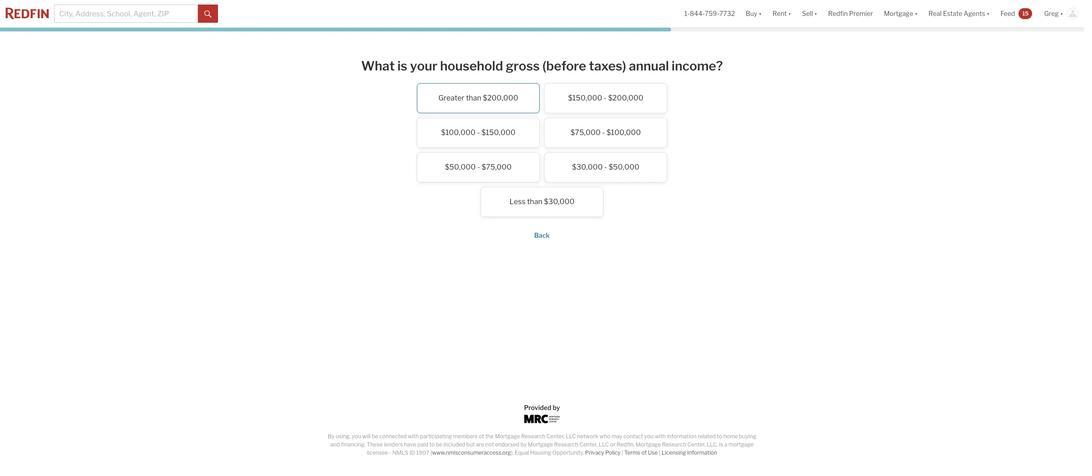 Task type: describe. For each thing, give the bounding box(es) containing it.
opportunity.
[[552, 450, 584, 457]]

- for $75,000
[[602, 128, 605, 137]]

1 $50,000 from the left
[[445, 163, 476, 171]]

844-
[[690, 10, 705, 17]]

mortgage ▾
[[884, 10, 918, 17]]

licensing
[[662, 450, 686, 457]]

redfin
[[828, 10, 848, 17]]

$150,000 - $200,000
[[568, 94, 644, 102]]

0 horizontal spatial be
[[372, 433, 378, 440]]

your
[[410, 58, 437, 74]]

greg ▾
[[1044, 10, 1063, 17]]

privacy
[[585, 450, 604, 457]]

$30,000 - $50,000
[[572, 163, 639, 171]]

1 horizontal spatial by
[[553, 404, 560, 412]]

licensee
[[367, 450, 388, 457]]

▾ for greg ▾
[[1060, 10, 1063, 17]]

(
[[431, 450, 432, 457]]

greater
[[438, 94, 464, 102]]

not
[[485, 442, 494, 448]]

than for $200,000
[[466, 94, 481, 102]]

www.nmlsconsumeraccess.org ). equal housing opportunity. privacy policy | terms of use | licensing information
[[432, 450, 717, 457]]

submit search image
[[204, 10, 212, 18]]

gross
[[506, 58, 540, 74]]

mortgage up the housing
[[528, 442, 553, 448]]

sell ▾ button
[[797, 0, 823, 27]]

less
[[509, 197, 526, 206]]

information
[[667, 433, 697, 440]]

terms of use link
[[624, 450, 658, 457]]

than for $30,000
[[527, 197, 542, 206]]

▾ for rent ▾
[[788, 10, 791, 17]]

may
[[612, 433, 622, 440]]

buying
[[739, 433, 756, 440]]

2 | from the left
[[659, 450, 660, 457]]

1 horizontal spatial center,
[[579, 442, 598, 448]]

provided by
[[524, 404, 560, 412]]

these
[[367, 442, 383, 448]]

housing
[[530, 450, 551, 457]]

or
[[610, 442, 616, 448]]

1 | from the left
[[622, 450, 623, 457]]

by inside by using, you will be connected with participating members of the mortgage research center, llc network who may contact you with information related to home buying and financing. these lenders have paid to be included but are not endorsed by mortgage research center, llc or redfin. mortgage research center, llc. is a mortgage licensee - nmls id 1907 (
[[521, 442, 527, 448]]

redfin premier
[[828, 10, 873, 17]]

1907
[[416, 450, 429, 457]]

provided
[[524, 404, 551, 412]]

equal
[[515, 450, 529, 457]]

real estate agents ▾ button
[[923, 0, 995, 27]]

are
[[476, 442, 484, 448]]

$100,000 - $150,000
[[441, 128, 516, 137]]

mortgage inside dropdown button
[[884, 10, 913, 17]]

▾ for sell ▾
[[814, 10, 817, 17]]

www.nmlsconsumeraccess.org link
[[432, 450, 511, 457]]

feed
[[1001, 10, 1015, 17]]

mortgage ▾ button
[[879, 0, 923, 27]]

members
[[453, 433, 478, 440]]

endorsed
[[495, 442, 519, 448]]

real estate agents ▾
[[929, 10, 990, 17]]

greg
[[1044, 10, 1059, 17]]

is inside by using, you will be connected with participating members of the mortgage research center, llc network who may contact you with information related to home buying and financing. these lenders have paid to be included but are not endorsed by mortgage research center, llc or redfin. mortgage research center, llc. is a mortgage licensee - nmls id 1907 (
[[719, 442, 723, 448]]

connected
[[379, 433, 407, 440]]

sell ▾
[[802, 10, 817, 17]]

paid
[[417, 442, 428, 448]]

of for members
[[479, 433, 484, 440]]

financing.
[[341, 442, 366, 448]]

1-844-759-7732 link
[[684, 10, 735, 17]]

0 horizontal spatial research
[[521, 433, 545, 440]]

nmls
[[392, 450, 408, 457]]

terms
[[624, 450, 640, 457]]

a
[[724, 442, 727, 448]]

sell ▾ button
[[802, 0, 817, 27]]

mortgage up use
[[636, 442, 661, 448]]

- for $150,000
[[604, 94, 607, 102]]

0 horizontal spatial to
[[429, 442, 435, 448]]

will
[[362, 433, 371, 440]]

real estate agents ▾ link
[[929, 0, 990, 27]]

premier
[[849, 10, 873, 17]]

using,
[[336, 433, 351, 440]]

llc.
[[707, 442, 718, 448]]

information
[[687, 450, 717, 457]]

what
[[361, 58, 395, 74]]

privacy policy link
[[585, 450, 621, 457]]

0 horizontal spatial center,
[[547, 433, 565, 440]]

have
[[404, 442, 416, 448]]

agents
[[964, 10, 985, 17]]

greater than $200,000
[[438, 94, 518, 102]]

7732
[[719, 10, 735, 17]]

lenders
[[384, 442, 403, 448]]

but
[[466, 442, 475, 448]]

2 horizontal spatial research
[[662, 442, 686, 448]]



Task type: locate. For each thing, give the bounding box(es) containing it.
than right less
[[527, 197, 542, 206]]

$50,000 down $75,000 - $100,000
[[609, 163, 639, 171]]

0 horizontal spatial $75,000
[[482, 163, 512, 171]]

rent
[[773, 10, 787, 17]]

$150,000 down (before
[[568, 94, 602, 102]]

0 horizontal spatial is
[[397, 58, 407, 74]]

mortgage research center image
[[524, 415, 560, 424]]

1 vertical spatial $150,000
[[481, 128, 516, 137]]

2 $200,000 from the left
[[608, 94, 644, 102]]

1 horizontal spatial of
[[642, 450, 647, 457]]

0 vertical spatial $150,000
[[568, 94, 602, 102]]

buy ▾ button
[[740, 0, 767, 27]]

1 with from the left
[[408, 433, 419, 440]]

0 horizontal spatial you
[[352, 433, 361, 440]]

household
[[440, 58, 503, 74]]

).
[[511, 450, 514, 457]]

1 horizontal spatial be
[[436, 442, 442, 448]]

(before
[[542, 58, 586, 74]]

0 vertical spatial llc
[[566, 433, 576, 440]]

▾ right greg
[[1060, 10, 1063, 17]]

- for $100,000
[[477, 128, 480, 137]]

2 with from the left
[[655, 433, 666, 440]]

0 horizontal spatial |
[[622, 450, 623, 457]]

be
[[372, 433, 378, 440], [436, 442, 442, 448]]

mortgage up endorsed
[[495, 433, 520, 440]]

▾ right rent
[[788, 10, 791, 17]]

1 horizontal spatial is
[[719, 442, 723, 448]]

0 horizontal spatial $200,000
[[483, 94, 518, 102]]

to up llc.
[[717, 433, 722, 440]]

what is your household gross (before taxes) annual income? option group
[[360, 83, 724, 221]]

annual income?
[[629, 58, 723, 74]]

network
[[577, 433, 598, 440]]

▾ inside "real estate agents ▾" link
[[987, 10, 990, 17]]

is
[[397, 58, 407, 74], [719, 442, 723, 448]]

participating
[[420, 433, 452, 440]]

- down $100,000 - $150,000
[[477, 163, 480, 171]]

1 vertical spatial to
[[429, 442, 435, 448]]

of for terms
[[642, 450, 647, 457]]

who
[[600, 433, 610, 440]]

3 ▾ from the left
[[814, 10, 817, 17]]

▾ right buy
[[759, 10, 762, 17]]

0 vertical spatial to
[[717, 433, 722, 440]]

▾ for buy ▾
[[759, 10, 762, 17]]

2 ▾ from the left
[[788, 10, 791, 17]]

less than $30,000
[[509, 197, 575, 206]]

back button
[[534, 231, 550, 239]]

buy ▾ button
[[746, 0, 762, 27]]

1 horizontal spatial $75,000
[[571, 128, 601, 137]]

1 horizontal spatial than
[[527, 197, 542, 206]]

mortgage ▾ button
[[884, 0, 918, 27]]

- for $50,000
[[477, 163, 480, 171]]

is left a
[[719, 442, 723, 448]]

0 vertical spatial be
[[372, 433, 378, 440]]

1-
[[684, 10, 690, 17]]

estate
[[943, 10, 962, 17]]

759-
[[705, 10, 719, 17]]

1 horizontal spatial $100,000
[[607, 128, 641, 137]]

llc up privacy policy link at the right of page
[[599, 442, 609, 448]]

by up 'mortgage research center' image
[[553, 404, 560, 412]]

licensing information link
[[662, 450, 717, 457]]

15
[[1022, 10, 1029, 17]]

|
[[622, 450, 623, 457], [659, 450, 660, 457]]

1 vertical spatial llc
[[599, 442, 609, 448]]

| down redfin.
[[622, 450, 623, 457]]

1 ▾ from the left
[[759, 10, 762, 17]]

- down taxes)
[[604, 94, 607, 102]]

- down $75,000 - $100,000
[[604, 163, 607, 171]]

0 horizontal spatial llc
[[566, 433, 576, 440]]

with up use
[[655, 433, 666, 440]]

1 vertical spatial of
[[642, 450, 647, 457]]

by
[[328, 433, 335, 440]]

be down participating
[[436, 442, 442, 448]]

policy
[[605, 450, 621, 457]]

▾ inside mortgage ▾ dropdown button
[[915, 10, 918, 17]]

research
[[521, 433, 545, 440], [554, 442, 578, 448], [662, 442, 686, 448]]

- for $30,000
[[604, 163, 607, 171]]

▾
[[759, 10, 762, 17], [788, 10, 791, 17], [814, 10, 817, 17], [915, 10, 918, 17], [987, 10, 990, 17], [1060, 10, 1063, 17]]

id
[[410, 450, 415, 457]]

5 ▾ from the left
[[987, 10, 990, 17]]

1-844-759-7732
[[684, 10, 735, 17]]

$30,000
[[572, 163, 603, 171], [544, 197, 575, 206]]

4 ▾ from the left
[[915, 10, 918, 17]]

buy
[[746, 10, 757, 17]]

1 horizontal spatial llc
[[599, 442, 609, 448]]

▾ for mortgage ▾
[[915, 10, 918, 17]]

▾ left real
[[915, 10, 918, 17]]

included
[[444, 442, 465, 448]]

real
[[929, 10, 942, 17]]

of inside by using, you will be connected with participating members of the mortgage research center, llc network who may contact you with information related to home buying and financing. these lenders have paid to be included but are not endorsed by mortgage research center, llc or redfin. mortgage research center, llc. is a mortgage licensee - nmls id 1907 (
[[479, 433, 484, 440]]

research up licensing
[[662, 442, 686, 448]]

1 horizontal spatial |
[[659, 450, 660, 457]]

research up the housing
[[521, 433, 545, 440]]

you
[[352, 433, 361, 440], [644, 433, 654, 440]]

contact
[[624, 433, 643, 440]]

mortgage
[[729, 442, 754, 448]]

0 vertical spatial is
[[397, 58, 407, 74]]

0 horizontal spatial by
[[521, 442, 527, 448]]

use
[[648, 450, 658, 457]]

redfin.
[[617, 442, 635, 448]]

1 horizontal spatial you
[[644, 433, 654, 440]]

2 $100,000 from the left
[[607, 128, 641, 137]]

to up (
[[429, 442, 435, 448]]

$200,000 for $150,000 - $200,000
[[608, 94, 644, 102]]

0 horizontal spatial $150,000
[[481, 128, 516, 137]]

than right greater
[[466, 94, 481, 102]]

1 vertical spatial $30,000
[[544, 197, 575, 206]]

to
[[717, 433, 722, 440], [429, 442, 435, 448]]

rent ▾ button
[[773, 0, 791, 27]]

2 $50,000 from the left
[[609, 163, 639, 171]]

center,
[[547, 433, 565, 440], [579, 442, 598, 448], [687, 442, 706, 448]]

0 horizontal spatial $100,000
[[441, 128, 476, 137]]

$200,000 for greater than $200,000
[[483, 94, 518, 102]]

research up opportunity.
[[554, 442, 578, 448]]

sell
[[802, 10, 813, 17]]

is left your
[[397, 58, 407, 74]]

llc up opportunity.
[[566, 433, 576, 440]]

llc
[[566, 433, 576, 440], [599, 442, 609, 448]]

0 horizontal spatial $50,000
[[445, 163, 476, 171]]

0 horizontal spatial than
[[466, 94, 481, 102]]

by up equal
[[521, 442, 527, 448]]

6 ▾ from the left
[[1060, 10, 1063, 17]]

$75,000 down $150,000 - $200,000 in the top of the page
[[571, 128, 601, 137]]

1 $200,000 from the left
[[483, 94, 518, 102]]

$100,000 down greater
[[441, 128, 476, 137]]

be up these
[[372, 433, 378, 440]]

▾ right agents
[[987, 10, 990, 17]]

1 vertical spatial than
[[527, 197, 542, 206]]

by using, you will be connected with participating members of the mortgage research center, llc network who may contact you with information related to home buying and financing. these lenders have paid to be included but are not endorsed by mortgage research center, llc or redfin. mortgage research center, llc. is a mortgage licensee - nmls id 1907 (
[[328, 433, 756, 457]]

0 vertical spatial than
[[466, 94, 481, 102]]

▾ inside sell ▾ dropdown button
[[814, 10, 817, 17]]

the
[[485, 433, 494, 440]]

1 vertical spatial $75,000
[[482, 163, 512, 171]]

$50,000 down $100,000 - $150,000
[[445, 163, 476, 171]]

0 vertical spatial $30,000
[[572, 163, 603, 171]]

$50,000 - $75,000
[[445, 163, 512, 171]]

| right use
[[659, 450, 660, 457]]

of
[[479, 433, 484, 440], [642, 450, 647, 457]]

of left use
[[642, 450, 647, 457]]

2 you from the left
[[644, 433, 654, 440]]

1 horizontal spatial research
[[554, 442, 578, 448]]

1 horizontal spatial to
[[717, 433, 722, 440]]

1 $100,000 from the left
[[441, 128, 476, 137]]

back
[[534, 231, 550, 239]]

2 horizontal spatial center,
[[687, 442, 706, 448]]

$30,000 down $75,000 - $100,000
[[572, 163, 603, 171]]

center, up information
[[687, 442, 706, 448]]

$200,000 down taxes)
[[608, 94, 644, 102]]

1 vertical spatial is
[[719, 442, 723, 448]]

redfin premier button
[[823, 0, 879, 27]]

mortgage left real
[[884, 10, 913, 17]]

rent ▾ button
[[767, 0, 797, 27]]

rent ▾
[[773, 10, 791, 17]]

$200,000 down gross
[[483, 94, 518, 102]]

taxes)
[[589, 58, 626, 74]]

- down lenders
[[389, 450, 391, 457]]

- down $150,000 - $200,000 in the top of the page
[[602, 128, 605, 137]]

by
[[553, 404, 560, 412], [521, 442, 527, 448]]

0 vertical spatial by
[[553, 404, 560, 412]]

0 vertical spatial $75,000
[[571, 128, 601, 137]]

$100,000
[[441, 128, 476, 137], [607, 128, 641, 137]]

- up $50,000 - $75,000
[[477, 128, 480, 137]]

$100,000 down $150,000 - $200,000 in the top of the page
[[607, 128, 641, 137]]

www.nmlsconsumeraccess.org
[[432, 450, 511, 457]]

buy ▾
[[746, 10, 762, 17]]

and
[[330, 442, 340, 448]]

1 vertical spatial by
[[521, 442, 527, 448]]

$30,000 up back
[[544, 197, 575, 206]]

1 horizontal spatial $200,000
[[608, 94, 644, 102]]

1 you from the left
[[352, 433, 361, 440]]

you right contact
[[644, 433, 654, 440]]

you up financing.
[[352, 433, 361, 440]]

mortgage
[[884, 10, 913, 17], [495, 433, 520, 440], [528, 442, 553, 448], [636, 442, 661, 448]]

1 horizontal spatial with
[[655, 433, 666, 440]]

▾ inside rent ▾ dropdown button
[[788, 10, 791, 17]]

0 horizontal spatial with
[[408, 433, 419, 440]]

center, down network
[[579, 442, 598, 448]]

- inside by using, you will be connected with participating members of the mortgage research center, llc network who may contact you with information related to home buying and financing. these lenders have paid to be included but are not endorsed by mortgage research center, llc or redfin. mortgage research center, llc. is a mortgage licensee - nmls id 1907 (
[[389, 450, 391, 457]]

City, Address, School, Agent, ZIP search field
[[54, 5, 198, 23]]

$75,000 down $100,000 - $150,000
[[482, 163, 512, 171]]

center, up opportunity.
[[547, 433, 565, 440]]

▾ inside buy ▾ dropdown button
[[759, 10, 762, 17]]

0 vertical spatial of
[[479, 433, 484, 440]]

with up have
[[408, 433, 419, 440]]

of left the
[[479, 433, 484, 440]]

▾ right 'sell'
[[814, 10, 817, 17]]

$150,000 up $50,000 - $75,000
[[481, 128, 516, 137]]

1 horizontal spatial $50,000
[[609, 163, 639, 171]]

1 vertical spatial be
[[436, 442, 442, 448]]

$75,000 - $100,000
[[571, 128, 641, 137]]

related
[[698, 433, 716, 440]]

home
[[723, 433, 738, 440]]

0 horizontal spatial of
[[479, 433, 484, 440]]

1 horizontal spatial $150,000
[[568, 94, 602, 102]]



Task type: vqa. For each thing, say whether or not it's contained in the screenshot.
middle in
no



